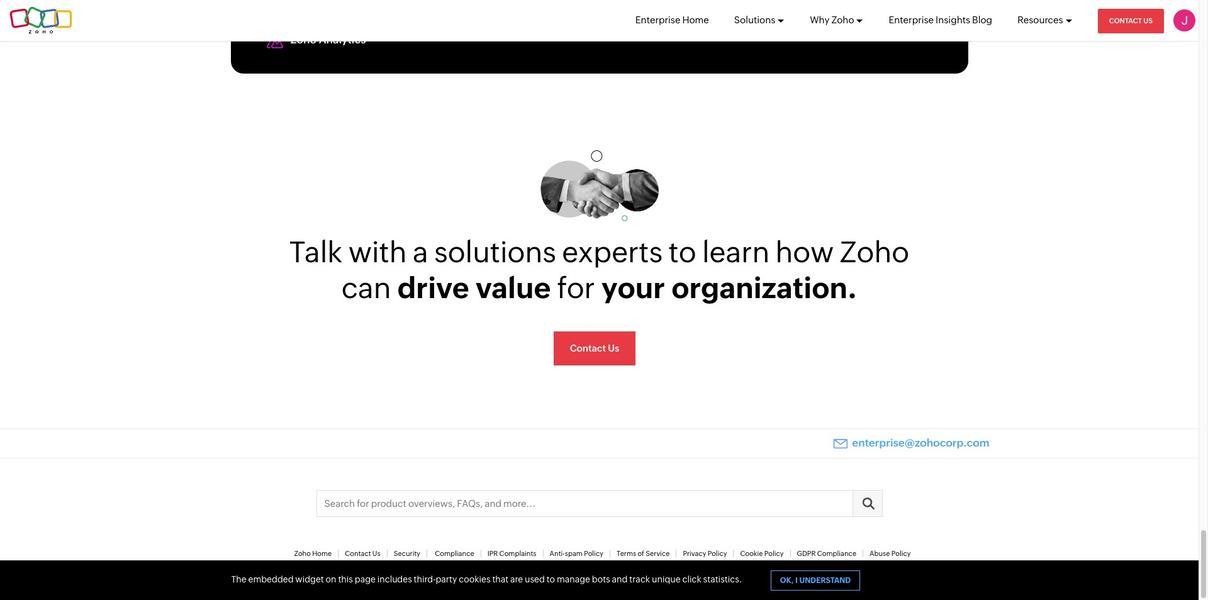 Task type: describe. For each thing, give the bounding box(es) containing it.
cookie policy
[[740, 550, 784, 558]]

Search for product overviews, FAQs, and more... text field
[[317, 491, 882, 517]]

us for the top contact us link
[[1144, 17, 1153, 25]]

understand
[[800, 577, 851, 585]]

ok,
[[780, 577, 794, 585]]

cookies
[[459, 575, 491, 585]]

party
[[436, 575, 457, 585]]

enterprise for enterprise home
[[636, 14, 681, 25]]

the
[[231, 575, 247, 585]]

ltd.
[[611, 578, 623, 585]]

click
[[683, 575, 702, 585]]

corporation
[[556, 578, 595, 585]]

cookie
[[740, 550, 763, 558]]

why zoho
[[810, 14, 854, 25]]

0 vertical spatial contact us link
[[1098, 9, 1164, 33]]

enterprise@zohocorp.com link
[[834, 437, 990, 450]]

gdpr compliance
[[797, 550, 857, 558]]

anti-spam policy
[[550, 550, 604, 558]]

gdpr
[[797, 550, 816, 558]]

pvt.
[[597, 578, 609, 585]]

solutions
[[734, 14, 776, 25]]

are
[[510, 575, 523, 585]]

1 compliance from the left
[[435, 550, 474, 558]]

us for the left contact us link
[[372, 550, 381, 558]]

2 vertical spatial contact
[[345, 550, 371, 558]]

1 policy from the left
[[584, 550, 604, 558]]

learn
[[702, 235, 770, 269]]

service
[[646, 550, 670, 558]]

rights
[[634, 578, 655, 585]]

statistics.
[[703, 575, 742, 585]]

enterprise home
[[636, 14, 709, 25]]

blog
[[973, 14, 993, 25]]

2024,
[[518, 578, 537, 585]]

unique
[[652, 575, 681, 585]]

2 horizontal spatial contact us
[[1109, 17, 1153, 25]]

to inside talk with a solutions experts to learn how zoho can
[[669, 235, 697, 269]]

spam
[[565, 550, 583, 558]]

the embedded widget on this page includes third-party cookies that are used to manage bots and track unique click statistics.
[[231, 575, 742, 585]]

privacy policy
[[683, 550, 727, 558]]

0 vertical spatial contact
[[1109, 17, 1142, 25]]

insights
[[936, 14, 971, 25]]

abuse
[[870, 550, 890, 558]]

privacy policy link
[[683, 550, 727, 558]]

for
[[557, 272, 595, 305]]

widget
[[295, 575, 324, 585]]

all
[[625, 578, 633, 585]]

experts
[[562, 235, 663, 269]]

bots
[[592, 575, 610, 585]]

© 2024, zoho corporation pvt. ltd. all rights reserved.
[[511, 578, 688, 585]]

your
[[602, 272, 665, 305]]

compliance link
[[435, 550, 474, 558]]

with
[[349, 235, 407, 269]]

policy for abuse policy
[[892, 550, 911, 558]]

track
[[630, 575, 650, 585]]

0 horizontal spatial contact us link
[[345, 550, 381, 558]]

analytics
[[319, 34, 366, 46]]

enterprise insights blog link
[[889, 0, 993, 40]]

that
[[492, 575, 509, 585]]

of
[[638, 550, 645, 558]]

how
[[776, 235, 834, 269]]

policy for cookie policy
[[765, 550, 784, 558]]

third-
[[414, 575, 436, 585]]

why
[[810, 14, 830, 25]]



Task type: locate. For each thing, give the bounding box(es) containing it.
1 horizontal spatial contact us
[[570, 343, 620, 354]]

1 horizontal spatial contact
[[570, 343, 606, 354]]

enterprise insights blog
[[889, 14, 993, 25]]

contact us left james peterson icon
[[1109, 17, 1153, 25]]

1 horizontal spatial contact us link
[[1098, 9, 1164, 33]]

terms of service
[[617, 550, 670, 558]]

james peterson image
[[1174, 9, 1196, 31]]

1 vertical spatial to
[[547, 575, 555, 585]]

contact us link
[[1098, 9, 1164, 33], [345, 550, 381, 558]]

contact us down for
[[570, 343, 620, 354]]

anti-
[[550, 550, 565, 558]]

2 vertical spatial us
[[372, 550, 381, 558]]

to left learn
[[669, 235, 697, 269]]

1 enterprise from the left
[[636, 14, 681, 25]]

zoho enterprise logo image
[[9, 7, 72, 34]]

home left solutions
[[683, 14, 709, 25]]

abuse policy
[[870, 550, 911, 558]]

1 horizontal spatial us
[[608, 343, 620, 354]]

home for zoho home
[[312, 550, 332, 558]]

policy for privacy policy
[[708, 550, 727, 558]]

home for enterprise home
[[683, 14, 709, 25]]

contact us link up page
[[345, 550, 381, 558]]

anti-spam policy link
[[550, 550, 604, 558]]

a
[[413, 235, 428, 269]]

1 horizontal spatial compliance
[[817, 550, 857, 558]]

compliance up understand
[[817, 550, 857, 558]]

ipr
[[488, 550, 498, 558]]

us down drive value for your organization.
[[608, 343, 620, 354]]

0 vertical spatial us
[[1144, 17, 1153, 25]]

0 horizontal spatial us
[[372, 550, 381, 558]]

contact us link left james peterson icon
[[1098, 9, 1164, 33]]

enterprise home link
[[636, 0, 709, 40]]

i
[[796, 577, 798, 585]]

security link
[[394, 550, 420, 558]]

on
[[326, 575, 336, 585]]

zoho home
[[294, 550, 332, 558]]

1 horizontal spatial home
[[683, 14, 709, 25]]

2 enterprise from the left
[[889, 14, 934, 25]]

1 vertical spatial contact
[[570, 343, 606, 354]]

0 horizontal spatial home
[[312, 550, 332, 558]]

home inside "enterprise home" link
[[683, 14, 709, 25]]

this
[[338, 575, 353, 585]]

1 vertical spatial home
[[312, 550, 332, 558]]

reserved.
[[656, 578, 688, 585]]

talk with a solutions experts to learn how zoho can
[[289, 235, 910, 305]]

resources
[[1018, 14, 1063, 25]]

us left james peterson icon
[[1144, 17, 1153, 25]]

used
[[525, 575, 545, 585]]

2 horizontal spatial us
[[1144, 17, 1153, 25]]

contact us up page
[[345, 550, 381, 558]]

policy right the privacy
[[708, 550, 727, 558]]

contact up page
[[345, 550, 371, 558]]

security
[[394, 550, 420, 558]]

0 vertical spatial to
[[669, 235, 697, 269]]

us
[[1144, 17, 1153, 25], [608, 343, 620, 354], [372, 550, 381, 558]]

value
[[476, 272, 551, 305]]

1 vertical spatial us
[[608, 343, 620, 354]]

©
[[511, 578, 517, 585]]

organization.
[[672, 272, 857, 305]]

compliance up party
[[435, 550, 474, 558]]

zoho inside talk with a solutions experts to learn how zoho can
[[840, 235, 910, 269]]

manage
[[557, 575, 590, 585]]

cookie policy link
[[740, 550, 784, 558]]

home up on
[[312, 550, 332, 558]]

includes
[[377, 575, 412, 585]]

talk
[[289, 235, 343, 269]]

contact left james peterson icon
[[1109, 17, 1142, 25]]

abuse policy link
[[870, 550, 911, 558]]

zoho
[[832, 14, 854, 25], [290, 34, 317, 46], [840, 235, 910, 269], [294, 550, 311, 558], [538, 578, 555, 585]]

policy right spam on the bottom left
[[584, 550, 604, 558]]

ok, i understand
[[780, 577, 851, 585]]

enterprise for enterprise insights blog
[[889, 14, 934, 25]]

0 horizontal spatial to
[[547, 575, 555, 585]]

policy
[[584, 550, 604, 558], [708, 550, 727, 558], [765, 550, 784, 558], [892, 550, 911, 558]]

can
[[342, 272, 391, 305]]

0 horizontal spatial contact us
[[345, 550, 381, 558]]

2 vertical spatial contact us
[[345, 550, 381, 558]]

privacy
[[683, 550, 706, 558]]

page
[[355, 575, 376, 585]]

solutions
[[434, 235, 556, 269]]

enterprise@zohocorp.com
[[852, 437, 990, 450]]

0 horizontal spatial contact
[[345, 550, 371, 558]]

policy right cookie
[[765, 550, 784, 558]]

1 vertical spatial contact us link
[[345, 550, 381, 558]]

1 horizontal spatial to
[[669, 235, 697, 269]]

terms of service link
[[617, 550, 670, 558]]

3 policy from the left
[[765, 550, 784, 558]]

ipr complaints link
[[488, 550, 537, 558]]

home
[[683, 14, 709, 25], [312, 550, 332, 558]]

and
[[612, 575, 628, 585]]

zoho home link
[[294, 550, 332, 558]]

2 horizontal spatial contact
[[1109, 17, 1142, 25]]

gdpr compliance link
[[797, 550, 857, 558]]

ipr complaints
[[488, 550, 537, 558]]

to
[[669, 235, 697, 269], [547, 575, 555, 585]]

0 vertical spatial contact us
[[1109, 17, 1153, 25]]

0 vertical spatial home
[[683, 14, 709, 25]]

0 horizontal spatial compliance
[[435, 550, 474, 558]]

4 policy from the left
[[892, 550, 911, 558]]

2 policy from the left
[[708, 550, 727, 558]]

contact
[[1109, 17, 1142, 25], [570, 343, 606, 354], [345, 550, 371, 558]]

enterprise
[[636, 14, 681, 25], [889, 14, 934, 25]]

policy right abuse
[[892, 550, 911, 558]]

complaints
[[499, 550, 537, 558]]

contact us
[[1109, 17, 1153, 25], [570, 343, 620, 354], [345, 550, 381, 558]]

embedded
[[248, 575, 294, 585]]

0 horizontal spatial enterprise
[[636, 14, 681, 25]]

drive
[[398, 272, 469, 305]]

zoho analytics
[[290, 34, 366, 46]]

contact down for
[[570, 343, 606, 354]]

1 horizontal spatial enterprise
[[889, 14, 934, 25]]

terms
[[617, 550, 636, 558]]

2 compliance from the left
[[817, 550, 857, 558]]

drive value for your organization.
[[391, 272, 857, 305]]

1 vertical spatial contact us
[[570, 343, 620, 354]]

us up page
[[372, 550, 381, 558]]

to right used
[[547, 575, 555, 585]]



Task type: vqa. For each thing, say whether or not it's contained in the screenshot.
'DC' to the left
no



